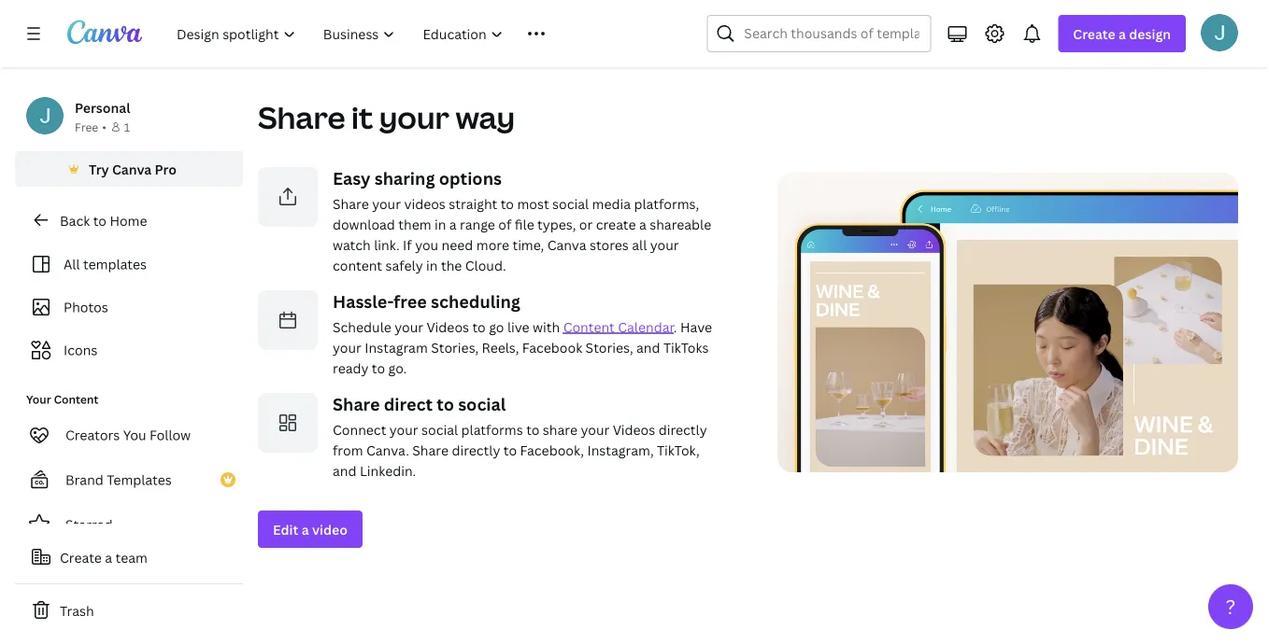 Task type: vqa. For each thing, say whether or not it's contained in the screenshot.
Save to folder button
no



Task type: describe. For each thing, give the bounding box(es) containing it.
try canva pro
[[89, 160, 177, 178]]

safely
[[385, 256, 423, 274]]

with
[[533, 318, 560, 336]]

share inside easy sharing options share your videos straight to most social media platforms, download them in a range of file types, or create a shareable watch link. if you need more time, canva stores all your content safely in the cloud.
[[333, 195, 369, 212]]

canva inside easy sharing options share your videos straight to most social media platforms, download them in a range of file types, or create a shareable watch link. if you need more time, canva stores all your content safely in the cloud.
[[547, 236, 586, 254]]

templates
[[83, 256, 147, 273]]

file
[[515, 215, 534, 233]]

create
[[596, 215, 636, 233]]

you
[[123, 427, 146, 444]]

all
[[64, 256, 80, 273]]

your up download
[[372, 195, 401, 212]]

sharing
[[374, 167, 435, 190]]

design
[[1129, 25, 1171, 43]]

brand templates
[[65, 471, 172, 489]]

2 vertical spatial social
[[422, 421, 458, 439]]

share
[[543, 421, 577, 439]]

straight
[[449, 195, 497, 212]]

follow
[[149, 427, 191, 444]]

social inside easy sharing options share your videos straight to most social media platforms, download them in a range of file types, or create a shareable watch link. if you need more time, canva stores all your content safely in the cloud.
[[552, 195, 589, 212]]

your up instagram
[[395, 318, 423, 336]]

free
[[394, 290, 427, 313]]

0 horizontal spatial directly
[[452, 441, 500, 459]]

john smith image
[[1201, 14, 1238, 51]]

more
[[476, 236, 509, 254]]

all templates link
[[26, 247, 232, 282]]

free •
[[75, 119, 106, 135]]

content calendar link
[[563, 318, 674, 336]]

range
[[460, 215, 495, 233]]

canva.
[[366, 441, 409, 459]]

tiktok,
[[657, 441, 700, 459]]

create a design button
[[1058, 15, 1186, 52]]

calendar
[[618, 318, 674, 336]]

or
[[579, 215, 593, 233]]

easy sharing options share your videos straight to most social media platforms, download them in a range of file types, or create a shareable watch link. if you need more time, canva stores all your content safely in the cloud.
[[333, 167, 711, 274]]

watch
[[333, 236, 371, 254]]

trash link
[[15, 592, 243, 630]]

go
[[489, 318, 504, 336]]

to down platforms at bottom left
[[503, 441, 517, 459]]

from
[[333, 441, 363, 459]]

your content
[[26, 392, 98, 407]]

the
[[441, 256, 462, 274]]

video
[[312, 521, 348, 539]]

videos inside share direct to social connect your social platforms to share your videos directly from canva. share directly to facebook, instagram, tiktok, and linkedin.
[[613, 421, 655, 439]]

create a team button
[[15, 539, 243, 577]]

easy
[[333, 167, 370, 190]]

. have your instagram stories, reels, facebook stories, and tiktoks ready to go.
[[333, 318, 712, 377]]

back to home link
[[15, 202, 243, 239]]

templates
[[107, 471, 172, 489]]

brand templates link
[[15, 462, 243, 499]]

have
[[680, 318, 712, 336]]

easy sharing options image
[[258, 167, 318, 227]]

to inside . have your instagram stories, reels, facebook stories, and tiktoks ready to go.
[[372, 359, 385, 377]]

starred link
[[15, 506, 243, 544]]

types,
[[537, 215, 576, 233]]

share up connect
[[333, 393, 380, 416]]

all
[[632, 236, 647, 254]]

your right it
[[379, 97, 449, 138]]

starred
[[65, 516, 113, 534]]

your
[[26, 392, 51, 407]]

brand
[[65, 471, 104, 489]]

download
[[333, 215, 395, 233]]

back
[[60, 212, 90, 229]]

stores
[[590, 236, 629, 254]]

a for team
[[105, 549, 112, 567]]

icons
[[64, 342, 97, 359]]

shareable
[[650, 215, 711, 233]]

2 stories, from the left
[[586, 339, 633, 356]]

need
[[442, 236, 473, 254]]

0 horizontal spatial videos
[[427, 318, 469, 336]]

0 vertical spatial content
[[563, 318, 615, 336]]

creators you follow link
[[15, 417, 243, 454]]

facebook
[[522, 339, 582, 356]]

1
[[124, 119, 130, 135]]

1 horizontal spatial directly
[[658, 421, 707, 439]]

1 stories, from the left
[[431, 339, 479, 356]]

connect
[[333, 421, 386, 439]]

options
[[439, 167, 502, 190]]

edit
[[273, 521, 298, 539]]

them
[[398, 215, 431, 233]]

platforms,
[[634, 195, 699, 212]]

create a team
[[60, 549, 148, 567]]

icons link
[[26, 333, 232, 368]]

if
[[403, 236, 412, 254]]

and inside . have your instagram stories, reels, facebook stories, and tiktoks ready to go.
[[636, 339, 660, 356]]

share direct to social image
[[258, 393, 318, 453]]

hassle-
[[333, 290, 394, 313]]

a for design
[[1119, 25, 1126, 43]]

to right direct
[[437, 393, 454, 416]]

way
[[455, 97, 515, 138]]



Task type: locate. For each thing, give the bounding box(es) containing it.
hassle-free scheduling image
[[258, 290, 318, 350]]

ready
[[333, 359, 369, 377]]

photos
[[64, 299, 108, 316]]

content right the your
[[54, 392, 98, 407]]

platforms
[[461, 421, 523, 439]]

go.
[[388, 359, 407, 377]]

.
[[674, 318, 677, 336]]

a right edit
[[302, 521, 309, 539]]

a up all
[[639, 215, 646, 233]]

a left team
[[105, 549, 112, 567]]

social
[[552, 195, 589, 212], [458, 393, 506, 416], [422, 421, 458, 439]]

social down direct
[[422, 421, 458, 439]]

to left share
[[526, 421, 540, 439]]

to left go
[[472, 318, 486, 336]]

0 vertical spatial social
[[552, 195, 589, 212]]

social up platforms at bottom left
[[458, 393, 506, 416]]

in left the
[[426, 256, 438, 274]]

0 vertical spatial directly
[[658, 421, 707, 439]]

0 horizontal spatial canva
[[112, 160, 152, 178]]

hassle-free scheduling
[[333, 290, 520, 313]]

top level navigation element
[[164, 15, 662, 52], [164, 15, 662, 52]]

1 vertical spatial and
[[333, 462, 356, 480]]

videos
[[427, 318, 469, 336], [613, 421, 655, 439]]

canva down types,
[[547, 236, 586, 254]]

try canva pro button
[[15, 151, 243, 187]]

a inside "button"
[[105, 549, 112, 567]]

create down starred
[[60, 549, 102, 567]]

0 vertical spatial create
[[1073, 25, 1115, 43]]

stories, down "content calendar" link
[[586, 339, 633, 356]]

in
[[435, 215, 446, 233], [426, 256, 438, 274]]

1 horizontal spatial canva
[[547, 236, 586, 254]]

to
[[501, 195, 514, 212], [93, 212, 106, 229], [472, 318, 486, 336], [372, 359, 385, 377], [437, 393, 454, 416], [526, 421, 540, 439], [503, 441, 517, 459]]

all templates
[[64, 256, 147, 273]]

a up need
[[449, 215, 457, 233]]

link.
[[374, 236, 400, 254]]

0 vertical spatial and
[[636, 339, 660, 356]]

and down calendar
[[636, 339, 660, 356]]

you
[[415, 236, 438, 254]]

create a design
[[1073, 25, 1171, 43]]

personal
[[75, 99, 130, 116]]

social up types,
[[552, 195, 589, 212]]

1 horizontal spatial create
[[1073, 25, 1115, 43]]

a for video
[[302, 521, 309, 539]]

content
[[563, 318, 615, 336], [54, 392, 98, 407]]

cloud.
[[465, 256, 506, 274]]

try
[[89, 160, 109, 178]]

videos down hassle-free scheduling
[[427, 318, 469, 336]]

canva inside button
[[112, 160, 152, 178]]

directly up the tiktok,
[[658, 421, 707, 439]]

stories, left reels,
[[431, 339, 479, 356]]

your right all
[[650, 236, 679, 254]]

to inside easy sharing options share your videos straight to most social media platforms, download them in a range of file types, or create a shareable watch link. if you need more time, canva stores all your content safely in the cloud.
[[501, 195, 514, 212]]

0 horizontal spatial create
[[60, 549, 102, 567]]

create inside dropdown button
[[1073, 25, 1115, 43]]

1 vertical spatial content
[[54, 392, 98, 407]]

a
[[1119, 25, 1126, 43], [449, 215, 457, 233], [639, 215, 646, 233], [302, 521, 309, 539], [105, 549, 112, 567]]

None search field
[[707, 15, 931, 52]]

1 horizontal spatial content
[[563, 318, 615, 336]]

schedule your videos to go live with content calendar
[[333, 318, 674, 336]]

share direct to social connect your social platforms to share your videos directly from canva. share directly to facebook, instagram, tiktok, and linkedin.
[[333, 393, 707, 480]]

0 vertical spatial canva
[[112, 160, 152, 178]]

1 horizontal spatial videos
[[613, 421, 655, 439]]

?
[[1226, 594, 1236, 620]]

time,
[[512, 236, 544, 254]]

•
[[102, 119, 106, 135]]

your inside . have your instagram stories, reels, facebook stories, and tiktoks ready to go.
[[333, 339, 361, 356]]

creators
[[65, 427, 120, 444]]

? button
[[1208, 585, 1253, 630]]

tiktoks
[[663, 339, 709, 356]]

edit a video
[[273, 521, 348, 539]]

create
[[1073, 25, 1115, 43], [60, 549, 102, 567]]

0 vertical spatial videos
[[427, 318, 469, 336]]

content up facebook
[[563, 318, 615, 336]]

0 horizontal spatial and
[[333, 462, 356, 480]]

edit a video link
[[258, 511, 362, 548]]

0 horizontal spatial stories,
[[431, 339, 479, 356]]

home
[[110, 212, 147, 229]]

pro
[[155, 160, 177, 178]]

media
[[592, 195, 631, 212]]

a inside dropdown button
[[1119, 25, 1126, 43]]

to left the go. in the bottom of the page
[[372, 359, 385, 377]]

create for create a design
[[1073, 25, 1115, 43]]

directly down platforms at bottom left
[[452, 441, 500, 459]]

schedule
[[333, 318, 391, 336]]

1 horizontal spatial stories,
[[586, 339, 633, 356]]

a left design
[[1119, 25, 1126, 43]]

to right the back
[[93, 212, 106, 229]]

your up ready
[[333, 339, 361, 356]]

linkedin.
[[360, 462, 416, 480]]

share it your way
[[258, 97, 515, 138]]

videos
[[404, 195, 446, 212]]

share right the canva.
[[412, 441, 449, 459]]

0 horizontal spatial content
[[54, 392, 98, 407]]

and down from
[[333, 462, 356, 480]]

1 horizontal spatial and
[[636, 339, 660, 356]]

1 vertical spatial social
[[458, 393, 506, 416]]

your up instagram,
[[581, 421, 609, 439]]

share up download
[[333, 195, 369, 212]]

1 vertical spatial in
[[426, 256, 438, 274]]

of
[[498, 215, 511, 233]]

your
[[379, 97, 449, 138], [372, 195, 401, 212], [650, 236, 679, 254], [395, 318, 423, 336], [333, 339, 361, 356], [389, 421, 418, 439], [581, 421, 609, 439]]

canva right try
[[112, 160, 152, 178]]

1 vertical spatial create
[[60, 549, 102, 567]]

it
[[351, 97, 373, 138]]

1 vertical spatial canva
[[547, 236, 586, 254]]

to up of
[[501, 195, 514, 212]]

create inside "button"
[[60, 549, 102, 567]]

scheduling
[[431, 290, 520, 313]]

in up you
[[435, 215, 446, 233]]

your down direct
[[389, 421, 418, 439]]

and inside share direct to social connect your social platforms to share your videos directly from canva. share directly to facebook, instagram, tiktok, and linkedin.
[[333, 462, 356, 480]]

team
[[115, 549, 148, 567]]

creators you follow
[[65, 427, 191, 444]]

0 vertical spatial in
[[435, 215, 446, 233]]

photos link
[[26, 290, 232, 325]]

back to home
[[60, 212, 147, 229]]

free
[[75, 119, 98, 135]]

direct
[[384, 393, 433, 416]]

create for create a team
[[60, 549, 102, 567]]

1 vertical spatial directly
[[452, 441, 500, 459]]

Search search field
[[744, 16, 919, 51]]

reels,
[[482, 339, 519, 356]]

facebook,
[[520, 441, 584, 459]]

live
[[507, 318, 529, 336]]

share left it
[[258, 97, 345, 138]]

directly
[[658, 421, 707, 439], [452, 441, 500, 459]]

and
[[636, 339, 660, 356], [333, 462, 356, 480]]

videos up instagram,
[[613, 421, 655, 439]]

1 vertical spatial videos
[[613, 421, 655, 439]]

stories,
[[431, 339, 479, 356], [586, 339, 633, 356]]

most
[[517, 195, 549, 212]]

create left design
[[1073, 25, 1115, 43]]

instagram
[[365, 339, 428, 356]]



